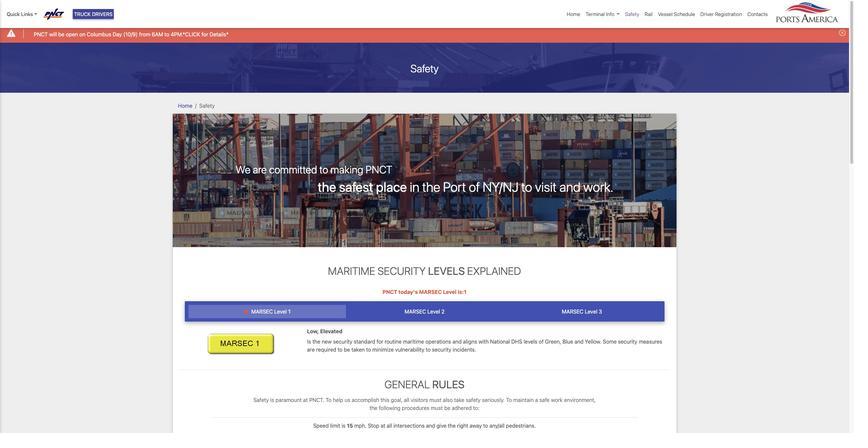 Task type: locate. For each thing, give the bounding box(es) containing it.
are down is
[[307, 347, 315, 353]]

0 horizontal spatial are
[[253, 163, 267, 176]]

are right we
[[253, 163, 267, 176]]

1 horizontal spatial for
[[377, 339, 384, 345]]

be inside is the new security standard for routine maritime operations and aligns with national dhs levels of green, blue and yellow. some security measures are required to be taken to minimize vulnerability to security incidents.
[[344, 347, 350, 353]]

safety link
[[623, 8, 642, 21]]

level left 3
[[585, 309, 598, 315]]

pnct
[[34, 31, 48, 37], [366, 163, 393, 176], [383, 289, 398, 295]]

is left "15"
[[342, 423, 346, 429]]

1 horizontal spatial to
[[506, 397, 512, 403]]

we
[[236, 163, 251, 176]]

0 horizontal spatial levels
[[428, 265, 465, 277]]

(10/9)
[[123, 31, 138, 37]]

mph.
[[355, 423, 367, 429]]

is left paramount
[[270, 397, 274, 403]]

port
[[443, 179, 466, 195]]

blue
[[563, 339, 574, 345]]

must
[[430, 397, 442, 403], [431, 405, 443, 411]]

registration
[[716, 11, 743, 17]]

marsec level 3
[[562, 309, 602, 315]]

pnct will be open on columbus day (10/9) from 6am to 4pm.*click for details*
[[34, 31, 229, 37]]

marsec up the marsec level 2 link
[[419, 289, 442, 295]]

0 vertical spatial are
[[253, 163, 267, 176]]

of right port
[[469, 179, 480, 195]]

marsec level 2
[[405, 309, 445, 315]]

quick links link
[[7, 10, 37, 18]]

0 horizontal spatial of
[[469, 179, 480, 195]]

levels inside is the new security standard for routine maritime operations and aligns with national dhs levels of green, blue and yellow. some security measures are required to be taken to minimize vulnerability to security incidents.
[[524, 339, 538, 345]]

routine
[[385, 339, 402, 345]]

to left help at left bottom
[[326, 397, 332, 403]]

low, elevated
[[307, 329, 343, 335]]

at left pnct. at bottom left
[[303, 397, 308, 403]]

place
[[376, 179, 407, 195]]

levels
[[428, 265, 465, 277], [524, 339, 538, 345]]

be down also in the right bottom of the page
[[445, 405, 451, 411]]

and up incidents.
[[453, 339, 462, 345]]

security down elevated
[[333, 339, 353, 345]]

to left maintain
[[506, 397, 512, 403]]

0 vertical spatial pnct
[[34, 31, 48, 37]]

is
[[270, 397, 274, 403], [342, 423, 346, 429]]

to inside 'alert'
[[165, 31, 169, 37]]

be left taken on the bottom
[[344, 347, 350, 353]]

to right 6am
[[165, 31, 169, 37]]

aligns
[[463, 339, 477, 345]]

driver
[[701, 11, 714, 17]]

accomplish
[[352, 397, 380, 403]]

0 vertical spatial is
[[270, 397, 274, 403]]

and right visit
[[560, 179, 581, 195]]

green,
[[545, 339, 562, 345]]

driver registration link
[[698, 8, 745, 21]]

marsec level 2 link
[[346, 305, 504, 319]]

new
[[322, 339, 332, 345]]

level for marsec level 3
[[585, 309, 598, 315]]

at
[[303, 397, 308, 403], [381, 423, 386, 429]]

for
[[202, 31, 208, 37], [377, 339, 384, 345]]

at inside safety is paramount at pnct. to help us accomplish this goal, all visitors must also take safety seriously. to maintain a safe work environment, the following procedures must be adhered to:
[[303, 397, 308, 403]]

pnct for pnct will be open on columbus day (10/9) from 6am to 4pm.*click for details*
[[34, 31, 48, 37]]

rules
[[433, 378, 465, 391]]

1 horizontal spatial is
[[342, 423, 346, 429]]

tab list
[[185, 301, 665, 322]]

marsec level 1 link
[[189, 305, 346, 319]]

1 to from the left
[[326, 397, 332, 403]]

0 horizontal spatial is
[[270, 397, 274, 403]]

1 horizontal spatial levels
[[524, 339, 538, 345]]

the down accomplish
[[370, 405, 378, 411]]

level inside 'link'
[[274, 309, 287, 315]]

1 horizontal spatial home link
[[565, 8, 583, 21]]

1 vertical spatial of
[[539, 339, 544, 345]]

maritime
[[328, 265, 376, 277]]

the right is
[[313, 339, 321, 345]]

0 horizontal spatial for
[[202, 31, 208, 37]]

security right some
[[619, 339, 638, 345]]

to right away
[[484, 423, 488, 429]]

marsec left 3
[[562, 309, 584, 315]]

stop
[[368, 423, 380, 429]]

vessel
[[658, 11, 673, 17]]

marsec left 1
[[252, 309, 273, 315]]

0 vertical spatial home link
[[565, 8, 583, 21]]

of
[[469, 179, 480, 195], [539, 339, 544, 345]]

of left green,
[[539, 339, 544, 345]]

standard
[[354, 339, 375, 345]]

marsec
[[419, 289, 442, 295], [252, 309, 273, 315], [405, 309, 426, 315], [562, 309, 584, 315]]

of inside we are committed to making pnct the safest place in the port of ny/nj to visit and work.
[[469, 179, 480, 195]]

0 vertical spatial for
[[202, 31, 208, 37]]

1 horizontal spatial of
[[539, 339, 544, 345]]

truck
[[74, 11, 91, 17]]

all inside safety is paramount at pnct. to help us accomplish this goal, all visitors must also take safety seriously. to maintain a safe work environment, the following procedures must be adhered to:
[[404, 397, 410, 403]]

is inside safety is paramount at pnct. to help us accomplish this goal, all visitors must also take safety seriously. to maintain a safe work environment, the following procedures must be adhered to:
[[270, 397, 274, 403]]

the
[[318, 179, 336, 195], [423, 179, 441, 195], [313, 339, 321, 345], [370, 405, 378, 411], [448, 423, 456, 429]]

us
[[345, 397, 351, 403]]

1 horizontal spatial are
[[307, 347, 315, 353]]

marsec down today's
[[405, 309, 426, 315]]

2 to from the left
[[506, 397, 512, 403]]

drivers
[[92, 11, 113, 17]]

marsec inside 'link'
[[252, 309, 273, 315]]

to left visit
[[522, 179, 533, 195]]

terminal
[[586, 11, 605, 17]]

levels up is:1
[[428, 265, 465, 277]]

0 horizontal spatial home
[[178, 103, 193, 109]]

maritime security levels explained
[[328, 265, 521, 277]]

1 horizontal spatial home
[[567, 11, 581, 17]]

at right stop
[[381, 423, 386, 429]]

be inside 'alert'
[[58, 31, 64, 37]]

maintain
[[514, 397, 534, 403]]

must up give
[[431, 405, 443, 411]]

1 horizontal spatial be
[[344, 347, 350, 353]]

0 vertical spatial levels
[[428, 265, 465, 277]]

pnct.
[[309, 397, 324, 403]]

1 vertical spatial home link
[[178, 103, 193, 109]]

vessel schedule
[[658, 11, 696, 17]]

is:1
[[458, 289, 467, 295]]

1 vertical spatial for
[[377, 339, 384, 345]]

0 vertical spatial must
[[430, 397, 442, 403]]

all right goal,
[[404, 397, 410, 403]]

to
[[165, 31, 169, 37], [320, 163, 328, 176], [522, 179, 533, 195], [338, 347, 343, 353], [366, 347, 371, 353], [426, 347, 431, 353], [484, 423, 488, 429]]

to down standard
[[366, 347, 371, 353]]

pnct inside pnct will be open on columbus day (10/9) from 6am to 4pm.*click for details* link
[[34, 31, 48, 37]]

pnct today's marsec level is:1
[[383, 289, 467, 295]]

0 horizontal spatial at
[[303, 397, 308, 403]]

marsec for marsec level 1
[[252, 309, 273, 315]]

pnct inside we are committed to making pnct the safest place in the port of ny/nj to visit and work.
[[366, 163, 393, 176]]

level left 1
[[274, 309, 287, 315]]

levels right dhs
[[524, 339, 538, 345]]

level left "2"
[[428, 309, 440, 315]]

pnct up place
[[366, 163, 393, 176]]

intersections
[[394, 423, 425, 429]]

a
[[536, 397, 538, 403]]

0 horizontal spatial all
[[387, 423, 392, 429]]

2 horizontal spatial be
[[445, 405, 451, 411]]

environment,
[[565, 397, 596, 403]]

1 vertical spatial all
[[387, 423, 392, 429]]

pnct left will
[[34, 31, 48, 37]]

1 vertical spatial levels
[[524, 339, 538, 345]]

2 vertical spatial pnct
[[383, 289, 398, 295]]

ny/nj
[[483, 179, 519, 195]]

rail
[[645, 11, 653, 17]]

today's
[[399, 289, 418, 295]]

terminal info link
[[583, 8, 623, 21]]

0 vertical spatial at
[[303, 397, 308, 403]]

1 vertical spatial be
[[344, 347, 350, 353]]

be right will
[[58, 31, 64, 37]]

pnct left today's
[[383, 289, 398, 295]]

for left details*
[[202, 31, 208, 37]]

be
[[58, 31, 64, 37], [344, 347, 350, 353], [445, 405, 451, 411]]

home
[[567, 11, 581, 17], [178, 103, 193, 109]]

0 horizontal spatial to
[[326, 397, 332, 403]]

schedule
[[674, 11, 696, 17]]

safety
[[625, 11, 640, 17], [411, 62, 439, 75], [199, 103, 215, 109], [254, 397, 269, 403]]

of inside is the new security standard for routine maritime operations and aligns with national dhs levels of green, blue and yellow. some security measures are required to be taken to minimize vulnerability to security incidents.
[[539, 339, 544, 345]]

level left is:1
[[443, 289, 457, 295]]

security down operations
[[432, 347, 452, 353]]

0 vertical spatial be
[[58, 31, 64, 37]]

driver registration
[[701, 11, 743, 17]]

must left also in the right bottom of the page
[[430, 397, 442, 403]]

for up minimize at the left
[[377, 339, 384, 345]]

0 vertical spatial home
[[567, 11, 581, 17]]

pedestrians.
[[506, 423, 536, 429]]

following
[[379, 405, 401, 411]]

level for marsec level 1
[[274, 309, 287, 315]]

paramount
[[276, 397, 302, 403]]

1 vertical spatial at
[[381, 423, 386, 429]]

be inside safety is paramount at pnct. to help us accomplish this goal, all visitors must also take safety seriously. to maintain a safe work environment, the following procedures must be adhered to:
[[445, 405, 451, 411]]

marsec for marsec level 3
[[562, 309, 584, 315]]

on
[[79, 31, 85, 37]]

the inside safety is paramount at pnct. to help us accomplish this goal, all visitors must also take safety seriously. to maintain a safe work environment, the following procedures must be adhered to:
[[370, 405, 378, 411]]

marsec for marsec level 2
[[405, 309, 426, 315]]

safety is paramount at pnct. to help us accomplish this goal, all visitors must also take safety seriously. to maintain a safe work environment, the following procedures must be adhered to:
[[254, 397, 596, 411]]

1 horizontal spatial all
[[404, 397, 410, 403]]

4pm.*click
[[171, 31, 200, 37]]

2 horizontal spatial security
[[619, 339, 638, 345]]

procedures
[[402, 405, 430, 411]]

all right stop
[[387, 423, 392, 429]]

home inside home link
[[567, 11, 581, 17]]

the down making
[[318, 179, 336, 195]]

0 horizontal spatial be
[[58, 31, 64, 37]]

0 vertical spatial all
[[404, 397, 410, 403]]

1 vertical spatial pnct
[[366, 163, 393, 176]]

2 vertical spatial be
[[445, 405, 451, 411]]

1 vertical spatial are
[[307, 347, 315, 353]]

0 vertical spatial of
[[469, 179, 480, 195]]

home link
[[565, 8, 583, 21], [178, 103, 193, 109]]

the right give
[[448, 423, 456, 429]]



Task type: vqa. For each thing, say whether or not it's contained in the screenshot.
Terminal Info
yes



Task type: describe. For each thing, give the bounding box(es) containing it.
some
[[603, 339, 617, 345]]

will
[[49, 31, 57, 37]]

speed limit is 15 mph. stop at all intersections and give the right away to any/all pedestrians.
[[313, 423, 536, 429]]

maritime
[[403, 339, 424, 345]]

level for marsec level 2
[[428, 309, 440, 315]]

safety inside safety is paramount at pnct. to help us accomplish this goal, all visitors must also take safety seriously. to maintain a safe work environment, the following procedures must be adhered to:
[[254, 397, 269, 403]]

are inside is the new security standard for routine maritime operations and aligns with national dhs levels of green, blue and yellow. some security measures are required to be taken to minimize vulnerability to security incidents.
[[307, 347, 315, 353]]

to:
[[473, 405, 480, 411]]

contacts link
[[745, 8, 771, 21]]

general rules
[[385, 378, 465, 391]]

2
[[442, 309, 445, 315]]

minimize
[[373, 347, 394, 353]]

making
[[331, 163, 364, 176]]

work.
[[584, 179, 614, 195]]

incidents.
[[453, 347, 476, 353]]

1 horizontal spatial at
[[381, 423, 386, 429]]

safest
[[339, 179, 373, 195]]

from
[[139, 31, 150, 37]]

visit
[[535, 179, 557, 195]]

take
[[454, 397, 465, 403]]

pnct will be open on columbus day (10/9) from 6am to 4pm.*click for details* alert
[[0, 25, 850, 43]]

adhered
[[452, 405, 472, 411]]

1 vertical spatial is
[[342, 423, 346, 429]]

info
[[606, 11, 615, 17]]

truck drivers
[[74, 11, 113, 17]]

visitors
[[411, 397, 428, 403]]

for inside pnct will be open on columbus day (10/9) from 6am to 4pm.*click for details* link
[[202, 31, 208, 37]]

pnct will be open on columbus day (10/9) from 6am to 4pm.*click for details* link
[[34, 30, 229, 38]]

and right blue
[[575, 339, 584, 345]]

any/all
[[490, 423, 505, 429]]

speed
[[313, 423, 329, 429]]

details*
[[210, 31, 229, 37]]

explained
[[468, 265, 521, 277]]

marsec level 1
[[250, 309, 291, 315]]

quick
[[7, 11, 20, 17]]

we are committed to making pnct the safest place in the port of ny/nj to visit and work.
[[236, 163, 614, 195]]

this
[[381, 397, 390, 403]]

help
[[333, 397, 343, 403]]

measures
[[639, 339, 663, 345]]

vessel schedule link
[[656, 8, 698, 21]]

seriously.
[[482, 397, 505, 403]]

1
[[288, 309, 291, 315]]

open
[[66, 31, 78, 37]]

is the new security standard for routine maritime operations and aligns with national dhs levels of green, blue and yellow. some security measures are required to be taken to minimize vulnerability to security incidents.
[[307, 339, 663, 353]]

tab list containing marsec level 1
[[185, 301, 665, 322]]

with
[[479, 339, 489, 345]]

in
[[410, 179, 420, 195]]

to left making
[[320, 163, 328, 176]]

are inside we are committed to making pnct the safest place in the port of ny/nj to visit and work.
[[253, 163, 267, 176]]

safety
[[466, 397, 481, 403]]

dhs
[[512, 339, 523, 345]]

to down operations
[[426, 347, 431, 353]]

general
[[385, 378, 430, 391]]

work
[[551, 397, 563, 403]]

and left give
[[426, 423, 435, 429]]

3
[[599, 309, 602, 315]]

quick links
[[7, 11, 33, 17]]

columbus
[[87, 31, 111, 37]]

the right in
[[423, 179, 441, 195]]

operations
[[426, 339, 452, 345]]

links
[[21, 11, 33, 17]]

rail link
[[642, 8, 656, 21]]

elevated
[[320, 329, 343, 335]]

required
[[316, 347, 337, 353]]

6am
[[152, 31, 163, 37]]

0 horizontal spatial security
[[333, 339, 353, 345]]

0 horizontal spatial home link
[[178, 103, 193, 109]]

1 vertical spatial must
[[431, 405, 443, 411]]

15
[[347, 423, 353, 429]]

truck drivers link
[[73, 9, 114, 19]]

the inside is the new security standard for routine maritime operations and aligns with national dhs levels of green, blue and yellow. some security measures are required to be taken to minimize vulnerability to security incidents.
[[313, 339, 321, 345]]

right
[[457, 423, 469, 429]]

terminal info
[[586, 11, 615, 17]]

1 horizontal spatial security
[[432, 347, 452, 353]]

committed
[[269, 163, 317, 176]]

limit
[[330, 423, 340, 429]]

taken
[[352, 347, 365, 353]]

and inside we are committed to making pnct the safest place in the port of ny/nj to visit and work.
[[560, 179, 581, 195]]

contacts
[[748, 11, 768, 17]]

day
[[113, 31, 122, 37]]

for inside is the new security standard for routine maritime operations and aligns with national dhs levels of green, blue and yellow. some security measures are required to be taken to minimize vulnerability to security incidents.
[[377, 339, 384, 345]]

national
[[490, 339, 510, 345]]

close image
[[840, 29, 846, 36]]

pnct for pnct today's marsec level is:1
[[383, 289, 398, 295]]

1 vertical spatial home
[[178, 103, 193, 109]]

is
[[307, 339, 311, 345]]

also
[[443, 397, 453, 403]]

goal,
[[391, 397, 403, 403]]

to right required
[[338, 347, 343, 353]]

security
[[378, 265, 426, 277]]



